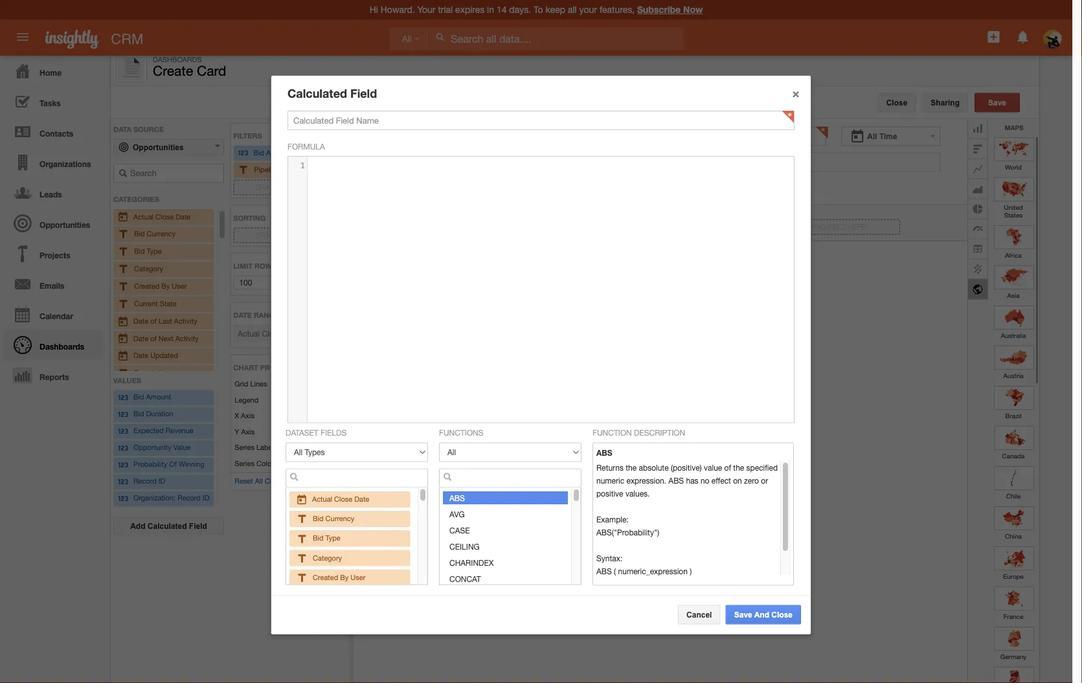 Task type: locate. For each thing, give the bounding box(es) containing it.
1 horizontal spatial dashboards
[[153, 55, 202, 63]]

1 vertical spatial currency
[[326, 514, 354, 523]]

0 horizontal spatial actual
[[133, 212, 154, 221]]

table image
[[968, 239, 988, 259]]

1 vertical spatial opportunities
[[40, 220, 90, 229]]

save left 'and'
[[734, 610, 752, 619]]

0 horizontal spatial chart
[[233, 363, 258, 372]]

0 vertical spatial created by user
[[134, 282, 187, 290]]

1 horizontal spatial id
[[203, 494, 210, 502]]

time
[[879, 132, 897, 141]]

save inside save and close button
[[734, 610, 752, 619]]

activity
[[174, 317, 197, 325], [175, 334, 199, 342]]

0 vertical spatial description
[[134, 368, 170, 377]]

by inside × dialog
[[340, 573, 349, 581]]

currency inside × dialog
[[326, 514, 354, 523]]

add calculated field link
[[113, 518, 224, 535]]

bid
[[253, 148, 264, 157], [134, 229, 145, 238], [134, 247, 145, 255], [133, 393, 144, 401], [133, 410, 144, 418], [313, 514, 324, 523], [313, 534, 324, 542]]

date for date updated
[[133, 351, 148, 359]]

1 horizontal spatial bid currency
[[313, 514, 354, 523]]

bid type link
[[117, 245, 210, 258], [296, 534, 340, 542]]

pie & funnel image
[[968, 199, 988, 219]]

save inside save button
[[988, 98, 1006, 107]]

axis right 'y'
[[241, 427, 255, 436]]

rows group
[[111, 119, 385, 683]]

category link for actual close date 'link' inside × dialog's bid type link
[[296, 553, 342, 562]]

axis right x
[[241, 412, 254, 420]]

user inside rows group
[[172, 282, 187, 290]]

created by user
[[134, 282, 187, 290], [313, 573, 366, 581]]

1 horizontal spatial category
[[313, 553, 342, 562]]

bid type inside × dialog
[[313, 534, 340, 542]]

0 horizontal spatial record
[[133, 477, 157, 486]]

area image
[[968, 178, 988, 199]]

0 vertical spatial bid type
[[134, 247, 162, 255]]

1 horizontal spatial created by user
[[313, 573, 366, 581]]

date of last activity link
[[117, 315, 210, 328]]

type inside × dialog
[[326, 534, 340, 542]]

reports link
[[3, 360, 104, 391]]

other image
[[968, 259, 988, 279]]

1 horizontal spatial category link
[[296, 553, 342, 562]]

created by user link
[[117, 280, 210, 293], [296, 573, 366, 581]]

date updated link
[[117, 349, 210, 362]]

rows
[[255, 262, 277, 270], [272, 278, 294, 287]]

0 vertical spatial bid currency link
[[117, 227, 210, 241]]

1 horizontal spatial search image
[[443, 472, 452, 481]]

(positive)
[[671, 463, 702, 472]]

1 vertical spatial drag field here
[[256, 231, 316, 240]]

record
[[133, 477, 157, 486], [178, 494, 201, 502]]

category link
[[117, 262, 210, 276], [296, 553, 342, 562]]

1 vertical spatial category
[[313, 553, 342, 562]]

0 horizontal spatial category link
[[117, 262, 210, 276]]

1 search image from the left
[[290, 472, 299, 481]]

0 vertical spatial created by user link
[[117, 280, 210, 293]]

current state
[[134, 299, 177, 307]]

fields
[[321, 428, 347, 437]]

1 horizontal spatial created by user link
[[296, 573, 366, 581]]

actual down reset all chart properties link
[[312, 495, 332, 503]]

abs left '('
[[596, 566, 612, 575]]

currency for leftmost actual close date 'link' bid type link
[[147, 229, 176, 238]]

winning
[[179, 460, 204, 469]]

rows down shown
[[272, 278, 294, 287]]

calculated up formula
[[288, 86, 347, 100]]

None text field
[[439, 468, 582, 488]]

calculated
[[288, 86, 347, 100], [148, 522, 187, 531]]

description
[[134, 368, 170, 377], [634, 428, 685, 437]]

canada
[[1002, 452, 1025, 459]]

1 horizontal spatial opportunities
[[133, 143, 184, 152]]

bid currency link down reset all chart properties link
[[296, 514, 354, 523]]

all
[[402, 34, 412, 44], [867, 132, 877, 141], [255, 477, 263, 485]]

abs left has
[[669, 476, 684, 485]]

date for date range field
[[233, 311, 252, 319]]

2 search image from the left
[[443, 472, 452, 481]]

created by user inside rows group
[[134, 282, 187, 290]]

bid type link for leftmost actual close date 'link'
[[117, 245, 210, 258]]

pipeline name in ("opportunity pipeline")
[[254, 165, 385, 174]]

of up effect
[[724, 463, 731, 472]]

1 vertical spatial dashboards
[[40, 342, 84, 351]]

0 horizontal spatial created by user
[[134, 282, 187, 290]]

1 horizontal spatial record
[[178, 494, 201, 502]]

series drag field here
[[773, 209, 867, 231]]

0 horizontal spatial the
[[626, 463, 637, 472]]

ceiling
[[449, 542, 480, 551]]

bid amount
[[133, 393, 171, 401]]

0 horizontal spatial category
[[134, 264, 163, 273]]

2 vertical spatial series
[[235, 459, 254, 468]]

updated
[[150, 351, 178, 359]]

search image
[[290, 472, 299, 481], [443, 472, 452, 481]]

absolute
[[639, 463, 669, 472]]

bid currency inside bid currency link
[[134, 229, 176, 238]]

example:
[[596, 514, 629, 524]]

bid duration
[[133, 410, 173, 418]]

now
[[683, 4, 703, 15]]

None text field
[[286, 468, 428, 488]]

1 horizontal spatial created
[[313, 573, 338, 581]]

by
[[161, 282, 170, 290], [340, 573, 349, 581]]

user inside × dialog
[[351, 573, 366, 581]]

projects
[[40, 251, 70, 260]]

0 horizontal spatial created
[[134, 282, 159, 290]]

0 horizontal spatial opportunities link
[[3, 208, 104, 238]]

0 vertical spatial category
[[134, 264, 163, 273]]

actual close date inside rows group
[[133, 212, 191, 221]]

actual down categories
[[133, 212, 154, 221]]

bid currency for leftmost actual close date 'link' bid type link
[[134, 229, 176, 238]]

0 vertical spatial amount
[[266, 148, 291, 157]]

here
[[297, 183, 316, 192], [849, 222, 867, 231], [297, 231, 316, 240]]

dashboards right card "image"
[[153, 55, 202, 63]]

1 horizontal spatial description
[[634, 428, 685, 437]]

1 vertical spatial bid currency
[[313, 514, 354, 523]]

0 vertical spatial actual close date
[[133, 212, 191, 221]]

amount up duration
[[146, 393, 171, 401]]

1 vertical spatial type
[[326, 534, 340, 542]]

concat
[[449, 574, 481, 583]]

expected revenue
[[133, 427, 193, 435]]

dashboards inside 'navigation'
[[40, 342, 84, 351]]

series inside series drag field here
[[773, 209, 797, 217]]

all inside rows group
[[255, 477, 263, 485]]

field inside "link"
[[189, 522, 207, 531]]

activity right next on the left of page
[[175, 334, 199, 342]]

drag field here up shown
[[256, 231, 316, 240]]

abs inside returns the absolute (positive) value of the specified numeric expression. abs has no effect on zero or positive values.
[[669, 476, 684, 485]]

0 vertical spatial rows
[[255, 262, 277, 270]]

2 the from the left
[[733, 463, 744, 472]]

currency inside rows group
[[147, 229, 176, 238]]

crm
[[111, 30, 143, 47]]

0 vertical spatial calculated
[[288, 86, 347, 100]]

activity right last
[[174, 317, 197, 325]]

rows up # number field
[[255, 262, 277, 270]]

0 horizontal spatial created by user link
[[117, 280, 210, 293]]

record down record id link
[[178, 494, 201, 502]]

0 vertical spatial series
[[773, 209, 797, 217]]

0 horizontal spatial save
[[734, 610, 752, 619]]

chart down colors
[[265, 477, 282, 485]]

0 horizontal spatial all
[[255, 477, 263, 485]]

1 horizontal spatial save
[[988, 98, 1006, 107]]

opportunities up projects link
[[40, 220, 90, 229]]

1 horizontal spatial amount
[[266, 148, 291, 157]]

0 horizontal spatial type
[[147, 247, 162, 255]]

1 horizontal spatial currency
[[326, 514, 354, 523]]

1 axis from the top
[[241, 412, 254, 420]]

united states
[[1004, 203, 1023, 218]]

1 horizontal spatial bid currency link
[[296, 514, 354, 523]]

save
[[988, 98, 1006, 107], [734, 610, 752, 619]]

drag
[[256, 183, 275, 192], [807, 222, 827, 231], [256, 231, 275, 240]]

0 vertical spatial drag field here
[[256, 183, 316, 192]]

asia
[[1007, 291, 1020, 299]]

type inside rows group
[[147, 247, 162, 255]]

1 vertical spatial created by user link
[[296, 573, 366, 581]]

effect
[[712, 476, 731, 485]]

of left next on the left of page
[[150, 334, 157, 342]]

record down 'probability'
[[133, 477, 157, 486]]

category inside × dialog
[[313, 553, 342, 562]]

of inside returns the absolute (positive) value of the specified numeric expression. abs has no effect on zero or positive values.
[[724, 463, 731, 472]]

1 vertical spatial actual close date link
[[296, 495, 369, 503]]

0 horizontal spatial description
[[134, 368, 170, 377]]

numeric
[[596, 476, 624, 485]]

0 vertical spatial currency
[[147, 229, 176, 238]]

functions
[[439, 428, 483, 437]]

opportunities down source
[[133, 143, 184, 152]]

legend
[[235, 396, 259, 404]]

category
[[134, 264, 163, 273], [313, 553, 342, 562]]

1 vertical spatial calculated
[[148, 522, 187, 531]]

1 vertical spatial created by user
[[313, 573, 366, 581]]

actual close date link inside × dialog
[[296, 495, 369, 503]]

group containing all time
[[354, 119, 1045, 683]]

0 horizontal spatial user
[[172, 282, 187, 290]]

0 vertical spatial bid type link
[[117, 245, 210, 258]]

bid currency link
[[117, 227, 210, 241], [296, 514, 354, 523]]

0 horizontal spatial bid type link
[[117, 245, 210, 258]]

probability of winning link
[[117, 459, 210, 472]]

1 horizontal spatial all
[[402, 34, 412, 44]]

1 horizontal spatial by
[[340, 573, 349, 581]]

1 vertical spatial opportunities link
[[3, 208, 104, 238]]

contacts link
[[3, 117, 104, 147]]

created inside × dialog
[[313, 573, 338, 581]]

bid currency link down categories
[[117, 227, 210, 241]]

line image
[[968, 158, 988, 178]]

bid currency link for actual close date 'link' inside × dialog's bid type link
[[296, 514, 354, 523]]

1 vertical spatial bid currency link
[[296, 514, 354, 523]]

0 horizontal spatial amount
[[146, 393, 171, 401]]

2 drag field here from the top
[[256, 231, 316, 240]]

0 vertical spatial created
[[134, 282, 159, 290]]

formula
[[288, 142, 325, 151]]

0 horizontal spatial by
[[161, 282, 170, 290]]

bid type inside rows group
[[134, 247, 162, 255]]

type for actual close date 'link' inside × dialog's bid type link
[[326, 534, 340, 542]]

0 horizontal spatial actual close date
[[133, 212, 191, 221]]

drag field here down name
[[256, 183, 316, 192]]

1
[[300, 161, 305, 170]]

state
[[160, 299, 177, 307]]

0 horizontal spatial opportunities
[[40, 220, 90, 229]]

1 vertical spatial created
[[313, 573, 338, 581]]

example: abs("probability")
[[596, 514, 659, 536]]

navigation
[[0, 56, 104, 391]]

syntax:
[[596, 553, 623, 562]]

created inside rows group
[[134, 282, 159, 290]]

leads link
[[3, 177, 104, 208]]

reset all chart properties
[[235, 477, 317, 485]]

created by user inside × dialog
[[313, 573, 366, 581]]

bid amount link
[[117, 392, 210, 404]]

the up expression.
[[626, 463, 637, 472]]

none text field inside × dialog
[[439, 468, 582, 488]]

1 horizontal spatial actual close date link
[[296, 495, 369, 503]]

1 horizontal spatial bid type
[[313, 534, 340, 542]]

category inside rows group
[[134, 264, 163, 273]]

0 vertical spatial type
[[147, 247, 162, 255]]

0 vertical spatial by
[[161, 282, 170, 290]]

0 vertical spatial opportunities link
[[113, 139, 224, 156]]

actual inside × dialog
[[312, 495, 332, 503]]

field inside series drag field here
[[829, 222, 847, 231]]

1 horizontal spatial user
[[351, 573, 366, 581]]

save for save
[[988, 98, 1006, 107]]

0 vertical spatial bid currency
[[134, 229, 176, 238]]

bid duration link
[[117, 408, 210, 421]]

created by user link inside × dialog
[[296, 573, 366, 581]]

1 vertical spatial bid type
[[313, 534, 340, 542]]

actual close date link down reset all chart properties link
[[296, 495, 369, 503]]

all for all time
[[867, 132, 877, 141]]

description up absolute
[[634, 428, 685, 437]]

of
[[169, 460, 177, 469]]

bid type for actual close date 'link' inside × dialog's bid type link
[[313, 534, 340, 542]]

amount left is
[[266, 148, 291, 157]]

1 horizontal spatial the
[[733, 463, 744, 472]]

pipeline name in ("opportunity pipeline") link
[[237, 164, 385, 177]]

1 vertical spatial axis
[[241, 427, 255, 436]]

0 horizontal spatial calculated
[[148, 522, 187, 531]]

0 horizontal spatial currency
[[147, 229, 176, 238]]

actual inside actual close date 'link'
[[133, 212, 154, 221]]

bid type link for actual close date 'link' inside × dialog
[[296, 534, 340, 542]]

all time link
[[842, 127, 941, 146]]

group
[[354, 119, 1045, 683]]

of left last
[[150, 317, 157, 325]]

china
[[1005, 532, 1022, 540]]

opportunities link down leads
[[3, 208, 104, 238]]

id down winning
[[203, 494, 210, 502]]

2 vertical spatial of
[[724, 463, 731, 472]]

date for date of next activity
[[133, 334, 148, 342]]

next
[[159, 334, 173, 342]]

actual close date
[[133, 212, 191, 221], [312, 495, 369, 503]]

description down "date updated"
[[134, 368, 170, 377]]

categories
[[113, 195, 159, 203]]

tasks link
[[3, 86, 104, 117]]

date inside × dialog
[[354, 495, 369, 503]]

the up on
[[733, 463, 744, 472]]

1 vertical spatial id
[[203, 494, 210, 502]]

dataset
[[286, 428, 318, 437]]

drag field here
[[256, 183, 316, 192], [256, 231, 316, 240]]

2 axis from the top
[[241, 427, 255, 436]]

1 horizontal spatial opportunities link
[[113, 139, 224, 156]]

save up maps
[[988, 98, 1006, 107]]

0 vertical spatial all
[[402, 34, 412, 44]]

created by user for leftmost actual close date 'link' bid type link
[[134, 282, 187, 290]]

save button
[[975, 93, 1020, 112]]

calendar
[[40, 312, 73, 321]]

y axis
[[235, 427, 255, 436]]

of for next
[[150, 334, 157, 342]]

1 horizontal spatial bid type link
[[296, 534, 340, 542]]

dashboards inside dashboards create card
[[153, 55, 202, 63]]

actual close date link down categories
[[117, 210, 210, 224]]

1 vertical spatial category link
[[296, 553, 342, 562]]

card
[[197, 63, 226, 79]]

id down probability of winning link
[[159, 477, 165, 486]]

by inside rows group
[[161, 282, 170, 290]]

dashboards up reports link
[[40, 342, 84, 351]]

currency for actual close date 'link' inside × dialog's bid type link
[[326, 514, 354, 523]]

user
[[172, 282, 187, 290], [351, 573, 366, 581]]

0 horizontal spatial bid type
[[134, 247, 162, 255]]

in
[[302, 165, 308, 174]]

reset
[[235, 477, 253, 485]]

0 vertical spatial user
[[172, 282, 187, 290]]

chart up grid
[[233, 363, 258, 372]]

amount for name
[[266, 148, 291, 157]]

0 vertical spatial opportunities
[[133, 143, 184, 152]]

bid currency inside × dialog
[[313, 514, 354, 523]]

1 vertical spatial bid type link
[[296, 534, 340, 542]]

africa
[[1005, 251, 1022, 258]]

germany
[[1000, 653, 1027, 660]]

calculated down organization: record id link
[[148, 522, 187, 531]]

0 horizontal spatial bid currency link
[[117, 227, 210, 241]]

on
[[733, 476, 742, 485]]

(
[[614, 566, 616, 575]]

1 vertical spatial properties
[[284, 477, 317, 485]]

# number field
[[233, 276, 272, 290]]

type for leftmost actual close date 'link' bid type link
[[147, 247, 162, 255]]

1 vertical spatial save
[[734, 610, 752, 619]]

1 the from the left
[[626, 463, 637, 472]]

0 horizontal spatial actual close date link
[[117, 210, 210, 224]]

values.
[[626, 489, 650, 498]]

last
[[159, 317, 172, 325]]

numeric_expression
[[618, 566, 688, 575]]

1 vertical spatial rows
[[272, 278, 294, 287]]

y
[[235, 427, 239, 436]]

opportunities link up search text field
[[113, 139, 224, 156]]



Task type: vqa. For each thing, say whether or not it's contained in the screenshot.
Email related to TAGS
no



Task type: describe. For each thing, give the bounding box(es) containing it.
bid currency for actual close date 'link' inside × dialog's bid type link
[[313, 514, 354, 523]]

1 horizontal spatial chart
[[265, 477, 282, 485]]

maps
[[1005, 123, 1024, 131]]

bid amount is not empty link
[[237, 147, 333, 160]]

gauges image
[[968, 219, 988, 239]]

calculated inside add calculated field "link"
[[148, 522, 187, 531]]

abs inside syntax: abs ( numeric_expression )
[[596, 566, 612, 575]]

amount for duration
[[146, 393, 171, 401]]

add
[[130, 522, 145, 531]]

cancel
[[687, 610, 712, 619]]

date for date of last activity
[[133, 317, 148, 325]]

organization:
[[133, 494, 176, 502]]

category link for leftmost actual close date 'link' bid type link
[[117, 262, 210, 276]]

returns
[[596, 463, 624, 472]]

actual for leftmost actual close date 'link'
[[133, 212, 154, 221]]

axis for x axis
[[241, 412, 254, 420]]

abs up avg
[[449, 493, 465, 502]]

created by user link for the "category" link for leftmost actual close date 'link' bid type link
[[117, 280, 210, 293]]

created for leftmost actual close date 'link' bid type link
[[134, 282, 159, 290]]

shown
[[279, 262, 306, 270]]

zero
[[744, 476, 759, 485]]

by for leftmost actual close date 'link'
[[161, 282, 170, 290]]

is
[[293, 148, 298, 157]]

france
[[1004, 612, 1024, 620]]

bid currency link for leftmost actual close date 'link' bid type link
[[117, 227, 210, 241]]

function description
[[593, 428, 685, 437]]

opportunity
[[133, 444, 171, 452]]

projects link
[[3, 238, 104, 269]]

×
[[792, 85, 800, 100]]

organization: record id
[[133, 494, 210, 502]]

and
[[754, 610, 769, 619]]

drag inside series drag field here
[[807, 222, 827, 231]]

opportunities inside 'navigation'
[[40, 220, 90, 229]]

description inside "link"
[[134, 368, 170, 377]]

0 vertical spatial chart
[[233, 363, 258, 372]]

created by user link for the "category" link corresponding to actual close date 'link' inside × dialog's bid type link
[[296, 573, 366, 581]]

series colors
[[235, 459, 277, 468]]

specified
[[746, 463, 778, 472]]

probability
[[133, 460, 167, 469]]

pipeline")
[[355, 165, 385, 174]]

series for labels
[[235, 443, 254, 452]]

charindex
[[449, 558, 494, 567]]

revenue
[[166, 427, 193, 435]]

here inside series drag field here
[[849, 222, 867, 231]]

× dialog
[[271, 75, 813, 635]]

search image for dataset fields
[[290, 472, 299, 481]]

limit rows shown
[[233, 262, 306, 270]]

activity for date of next activity
[[175, 334, 199, 342]]

Chart Description.... text field
[[367, 153, 940, 172]]

Search all data.... text field
[[428, 27, 683, 50]]

all for all
[[402, 34, 412, 44]]

calculated inside × dialog
[[288, 86, 347, 100]]

save for save and close
[[734, 610, 752, 619]]

calendar link
[[3, 299, 104, 330]]

expected
[[133, 427, 164, 435]]

probability of winning
[[133, 460, 204, 469]]

create
[[153, 63, 193, 79]]

of for last
[[150, 317, 157, 325]]

sharing link
[[922, 93, 968, 112]]

actual close date inside × dialog
[[312, 495, 369, 503]]

navigation containing home
[[0, 56, 104, 391]]

emails link
[[3, 269, 104, 299]]

contacts
[[40, 129, 73, 138]]

category for actual close date 'link' inside × dialog's bid type link
[[313, 553, 342, 562]]

axis for y axis
[[241, 427, 255, 436]]

australia
[[1001, 331, 1026, 339]]

close inside 'link'
[[155, 212, 174, 221]]

1 drag field here from the top
[[256, 183, 316, 192]]

case
[[449, 525, 470, 535]]

created for actual close date 'link' inside × dialog's bid type link
[[313, 573, 338, 581]]

activity for date of last activity
[[174, 317, 197, 325]]

opportunities inside rows group
[[133, 143, 184, 152]]

source
[[133, 125, 164, 133]]

abs up the returns
[[596, 448, 612, 457]]

series for colors
[[235, 459, 254, 468]]

0 vertical spatial record
[[133, 477, 157, 486]]

description inside × dialog
[[634, 428, 685, 437]]

bid amount is not empty
[[253, 148, 332, 157]]

bid type for leftmost actual close date 'link' bid type link
[[134, 247, 162, 255]]

expected revenue link
[[117, 425, 210, 438]]

x axis
[[235, 412, 254, 420]]

horizontal bar image
[[968, 138, 988, 158]]

× button
[[786, 80, 806, 106]]

Enter Chart Title (Required) text field
[[367, 127, 826, 146]]

europe
[[1003, 572, 1024, 580]]

record id link
[[117, 476, 210, 489]]

home link
[[3, 56, 104, 86]]

0 vertical spatial properties
[[260, 363, 306, 372]]

series for drag
[[773, 209, 797, 217]]

avg
[[449, 509, 465, 518]]

pipeline
[[254, 165, 279, 174]]

dashboards for dashboards
[[40, 342, 84, 351]]

category for leftmost actual close date 'link' bid type link
[[134, 264, 163, 273]]

notifications image
[[1015, 29, 1031, 45]]

Calculated Field Name text field
[[288, 111, 795, 130]]

series labels
[[235, 443, 277, 452]]

syntax: abs ( numeric_expression )
[[596, 553, 692, 575]]

card image
[[119, 54, 144, 80]]

grid
[[235, 380, 248, 388]]

organizations link
[[3, 147, 104, 177]]

field inside × dialog
[[350, 86, 377, 100]]

organization: record id link
[[117, 493, 210, 506]]

organizations
[[40, 159, 91, 168]]

sorting
[[233, 214, 266, 222]]

leads
[[40, 190, 62, 199]]

dashboards link
[[3, 330, 104, 360]]

search image for functions
[[443, 472, 452, 481]]

x
[[235, 412, 239, 420]]

vertical bar image
[[968, 119, 988, 138]]

close button
[[878, 93, 916, 112]]

states
[[1004, 211, 1023, 218]]

or
[[761, 476, 768, 485]]

save and close
[[734, 610, 793, 619]]

0 vertical spatial id
[[159, 477, 165, 486]]

date of next activity link
[[117, 332, 210, 345]]

by for actual close date 'link' inside × dialog
[[340, 573, 349, 581]]

no
[[701, 476, 710, 485]]

calculated field
[[288, 86, 377, 100]]

add calculated field
[[130, 522, 207, 531]]

opportunity value
[[133, 444, 190, 452]]

brazil
[[1006, 412, 1022, 419]]

home
[[40, 68, 62, 77]]

subscribe
[[637, 4, 681, 15]]

dashboards for dashboards create card
[[153, 55, 202, 63]]

colors
[[256, 459, 277, 468]]

returns the absolute (positive) value of the specified numeric expression. abs has no effect on zero or positive values.
[[596, 463, 778, 498]]

all link
[[389, 27, 428, 51]]

Search text field
[[113, 164, 224, 183]]

created by user for actual close date 'link' inside × dialog's bid type link
[[313, 573, 366, 581]]

("opportunity
[[310, 165, 353, 174]]

actual for actual close date 'link' inside × dialog
[[312, 495, 332, 503]]

has
[[686, 476, 699, 485]]

data
[[113, 125, 131, 133]]

sharing
[[931, 98, 960, 107]]



